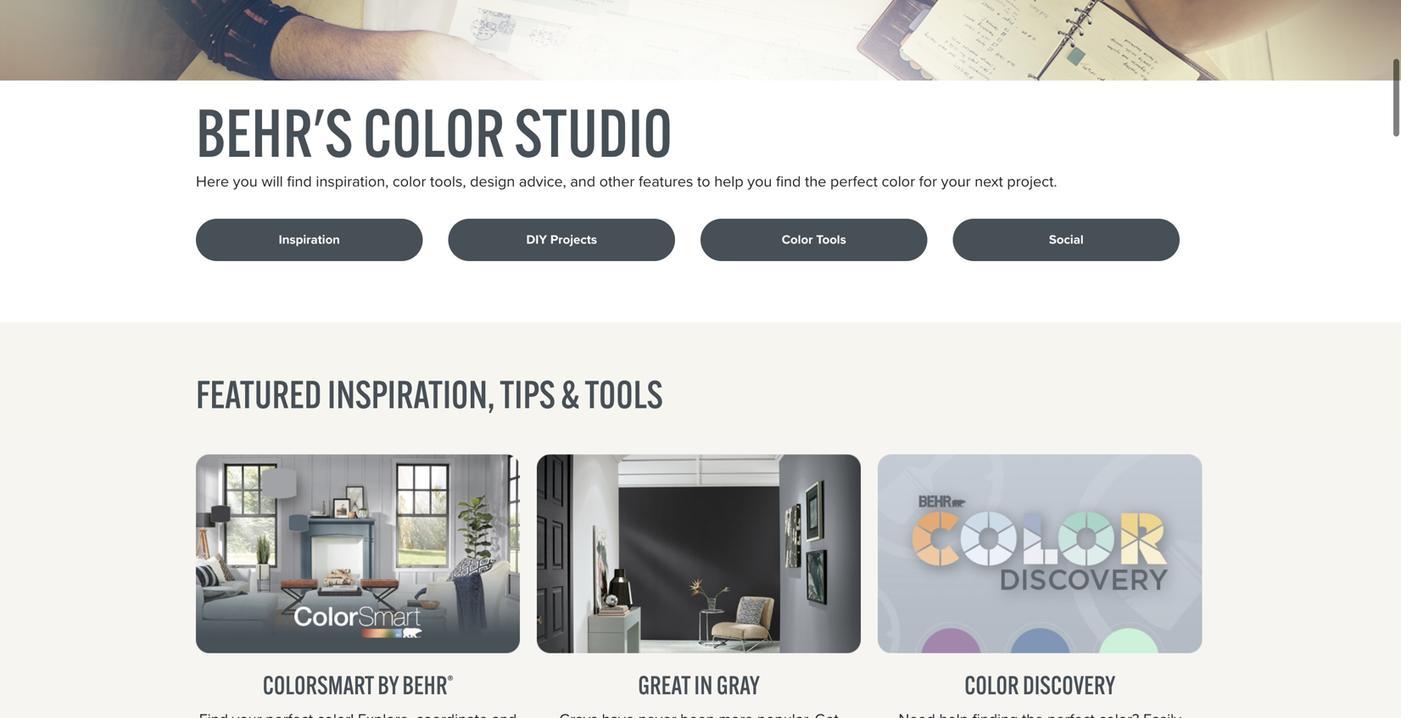 Task type: locate. For each thing, give the bounding box(es) containing it.
colorsmart
[[263, 670, 374, 701]]

you right help in the right top of the page
[[748, 170, 773, 192]]

by
[[378, 670, 399, 701]]

2 find from the left
[[776, 170, 801, 192]]

find left the
[[776, 170, 801, 192]]

inspiration,
[[316, 170, 389, 192]]

2 you from the left
[[748, 170, 773, 192]]

great
[[638, 670, 691, 701]]

color
[[363, 91, 505, 174], [965, 670, 1020, 701]]

1 vertical spatial color
[[965, 670, 1020, 701]]

behr color discovery logo image
[[879, 455, 1203, 654]]

and
[[571, 170, 596, 192]]

color left tools,
[[393, 170, 426, 192]]

color
[[393, 170, 426, 192], [882, 170, 916, 192]]

gray room with dark wall, chair, frames on the wall. image
[[537, 455, 862, 654]]

1 horizontal spatial color
[[965, 670, 1020, 701]]

colorsmart by behr ®
[[263, 670, 454, 701]]

color
[[782, 230, 813, 249]]

find
[[287, 170, 312, 192], [776, 170, 801, 192]]

find right will
[[287, 170, 312, 192]]

help
[[715, 170, 744, 192]]

you
[[233, 170, 258, 192], [748, 170, 773, 192]]

0 vertical spatial color
[[363, 91, 505, 174]]

2 color from the left
[[882, 170, 916, 192]]

1 horizontal spatial color
[[882, 170, 916, 192]]

painted living room with the colorsmart by behr logo in the foreground image
[[196, 455, 520, 654]]

0 horizontal spatial you
[[233, 170, 258, 192]]

1 horizontal spatial you
[[748, 170, 773, 192]]

color left for
[[882, 170, 916, 192]]

inspiration,
[[328, 371, 495, 418]]

®
[[448, 672, 454, 691]]

behr's color studio here you will find inspiration, color tools, design advice, and other features to help you find the perfect color for your next project.
[[196, 91, 1058, 192]]

0 horizontal spatial color
[[363, 91, 505, 174]]

here
[[196, 170, 229, 192]]

1 horizontal spatial find
[[776, 170, 801, 192]]

projects
[[551, 230, 597, 249]]

0 horizontal spatial find
[[287, 170, 312, 192]]

color tools link
[[701, 219, 928, 261]]

featured
[[196, 371, 322, 418]]

0 horizontal spatial color
[[393, 170, 426, 192]]

color discovery
[[965, 670, 1116, 701]]

your
[[942, 170, 971, 192]]

you left will
[[233, 170, 258, 192]]



Task type: describe. For each thing, give the bounding box(es) containing it.
gray
[[717, 670, 760, 701]]

1 you from the left
[[233, 170, 258, 192]]

in
[[695, 670, 713, 701]]

features
[[639, 170, 694, 192]]

diy projects link
[[449, 219, 676, 261]]

1 find from the left
[[287, 170, 312, 192]]

inspiration
[[279, 230, 340, 249]]

for
[[920, 170, 938, 192]]

tips
[[500, 371, 556, 418]]

diy projects
[[527, 230, 597, 249]]

the
[[805, 170, 827, 192]]

color tools
[[782, 230, 847, 249]]

great in gray
[[638, 670, 760, 701]]

featured inspiration, tips & tools
[[196, 371, 663, 418]]

inspiration link
[[196, 219, 423, 261]]

tools
[[817, 230, 847, 249]]

color inside behr's color studio here you will find inspiration, color tools, design advice, and other features to help you find the perfect color for your next project.
[[363, 91, 505, 174]]

behr
[[403, 670, 448, 701]]

&
[[561, 371, 580, 418]]

discovery
[[1023, 670, 1116, 701]]

1 color from the left
[[393, 170, 426, 192]]

social
[[1050, 230, 1084, 249]]

to
[[698, 170, 711, 192]]

other
[[600, 170, 635, 192]]

design
[[470, 170, 515, 192]]

social link
[[953, 219, 1180, 261]]

will
[[262, 170, 283, 192]]

project.
[[1008, 170, 1058, 192]]

diy
[[527, 230, 547, 249]]

tools
[[585, 371, 663, 418]]

advice,
[[519, 170, 567, 192]]

3 people sitting at a table discussing paint colors image
[[0, 0, 1402, 80]]

perfect
[[831, 170, 878, 192]]

studio
[[515, 91, 673, 174]]

behr's
[[196, 91, 353, 174]]

tools,
[[430, 170, 466, 192]]

next
[[975, 170, 1004, 192]]



Task type: vqa. For each thing, say whether or not it's contained in the screenshot.
BROWSE related to FINISHES
no



